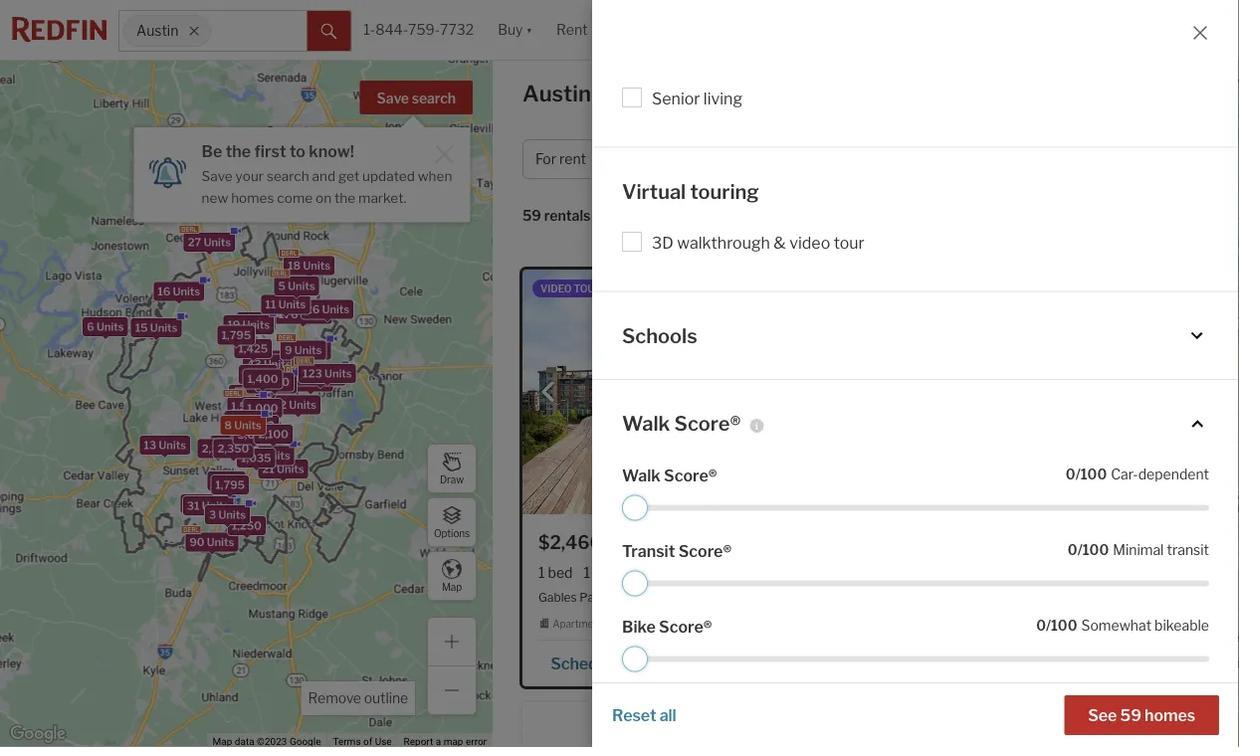 Task type: locate. For each thing, give the bounding box(es) containing it.
2 ft from the left
[[1066, 565, 1077, 582]]

18 units
[[288, 260, 331, 272]]

units
[[204, 236, 231, 249], [303, 260, 331, 272], [288, 280, 315, 293], [173, 285, 200, 298], [279, 298, 306, 311], [322, 303, 350, 316], [301, 308, 328, 321], [243, 319, 270, 332], [97, 321, 124, 333], [150, 322, 178, 335], [295, 344, 322, 357], [300, 344, 327, 357], [278, 354, 305, 367], [264, 358, 291, 371], [265, 360, 293, 373], [325, 368, 352, 381], [315, 370, 342, 383], [273, 374, 300, 387], [302, 376, 329, 389], [265, 378, 293, 391], [248, 388, 275, 401], [261, 398, 288, 411], [289, 399, 317, 412], [234, 419, 262, 432], [250, 425, 277, 438], [245, 428, 273, 441], [251, 437, 278, 450], [159, 439, 186, 452], [263, 450, 291, 463], [277, 463, 304, 476], [200, 498, 227, 511], [202, 500, 229, 513], [219, 509, 246, 522], [207, 536, 234, 549]]

0 /100 car-dependent
[[1066, 467, 1210, 484]]

0 vertical spatial austin
[[136, 22, 179, 39]]

schedule a tour down 678-
[[902, 654, 1019, 674]]

1,425
[[239, 342, 268, 355]]

(512) left 900-
[[1058, 654, 1096, 674]]

1,459
[[215, 439, 245, 452]]

2 schedule a tour from the left
[[902, 654, 1019, 674]]

/100 for transit score®
[[1078, 543, 1110, 560]]

97
[[256, 374, 270, 387]]

1 a from the left
[[624, 654, 633, 674]]

1 horizontal spatial the
[[335, 189, 356, 206]]

options
[[434, 528, 470, 540]]

0 horizontal spatial 6
[[87, 321, 94, 333]]

2 tour from the left
[[1062, 283, 1090, 295]]

0 vertical spatial save
[[377, 90, 409, 107]]

0 vertical spatial walk score®
[[622, 412, 741, 437]]

3d right ago
[[1002, 283, 1016, 295]]

tour right video at the right
[[834, 234, 865, 253]]

homes inside see 59 homes "button"
[[1145, 706, 1196, 726]]

0 horizontal spatial 16
[[158, 285, 171, 298]]

5 right •
[[1180, 151, 1189, 168]]

2 1 bed from the left
[[890, 565, 925, 582]]

0 vertical spatial 3d
[[652, 234, 674, 253]]

0 down 829
[[1037, 618, 1047, 635]]

123 units
[[303, 368, 352, 381]]

senior
[[652, 89, 701, 109]]

save your search and get updated when new homes come on the market.
[[202, 168, 453, 206]]

1 bath for 656-907 sq ft
[[584, 565, 623, 582]]

0 horizontal spatial a
[[624, 654, 633, 674]]

1 horizontal spatial 21
[[285, 344, 297, 357]]

1 horizontal spatial tour
[[1062, 283, 1090, 295]]

0 vertical spatial homes
[[231, 189, 274, 206]]

678-
[[986, 565, 1018, 582]]

0 vertical spatial 15 units
[[135, 322, 178, 335]]

schedule a tour button
[[539, 647, 688, 677], [890, 647, 1039, 677]]

walk up /mo
[[622, 467, 661, 487]]

price button
[[633, 139, 715, 179]]

1 horizontal spatial homes
[[1145, 706, 1196, 726]]

1 horizontal spatial schedule a tour
[[902, 654, 1019, 674]]

video right ago
[[1029, 283, 1060, 295]]

2 a from the left
[[975, 654, 984, 674]]

844-
[[376, 21, 408, 38]]

2,100 right '19'
[[241, 316, 271, 329]]

(512) left 523-
[[707, 654, 745, 674]]

|
[[631, 590, 634, 605]]

2 right 1,000
[[280, 399, 287, 412]]

21 right 29
[[285, 344, 297, 357]]

1 1 bed from the left
[[539, 565, 573, 582]]

bed for 656-
[[548, 565, 573, 582]]

1 horizontal spatial schedule a tour button
[[890, 647, 1039, 677]]

/100 left minimal
[[1078, 543, 1110, 560]]

3d down virtual
[[652, 234, 674, 253]]

2 units down 9 units at the top left of the page
[[293, 376, 329, 389]]

15
[[135, 322, 148, 335], [250, 378, 263, 391], [185, 498, 197, 511]]

the inside save your search and get updated when new homes come on the market.
[[335, 189, 356, 206]]

6
[[87, 321, 94, 333], [241, 437, 249, 450]]

16 units down 27
[[158, 285, 200, 298]]

1 horizontal spatial 3
[[236, 428, 243, 441]]

/100 left car-
[[1076, 467, 1108, 484]]

2 1 bath from the left
[[936, 565, 975, 582]]

0 for bike score®
[[1037, 618, 1047, 635]]

None search field
[[211, 11, 307, 51]]

1 vertical spatial 3 units
[[209, 509, 246, 522]]

bed up gables
[[548, 565, 573, 582]]

remove outline button
[[301, 682, 415, 716]]

1,527
[[231, 400, 260, 413]]

/100 left somewhat
[[1047, 618, 1078, 635]]

5 up '11 units'
[[278, 280, 286, 293]]

homes down 5687
[[1145, 706, 1196, 726]]

sandra
[[656, 590, 695, 605]]

schedule for (512) 523-6388
[[551, 654, 621, 674]]

1 bath from the left
[[594, 565, 623, 582]]

1 bath
[[584, 565, 623, 582], [936, 565, 975, 582]]

59 right see
[[1121, 706, 1142, 726]]

0 vertical spatial walk
[[622, 412, 671, 437]]

1 vertical spatial /100
[[1078, 543, 1110, 560]]

0 vertical spatial 6
[[87, 321, 94, 333]]

remove outline
[[308, 691, 408, 708]]

be the first to know! dialog
[[134, 116, 471, 223]]

1 horizontal spatial 6 units
[[241, 437, 278, 450]]

for rent button
[[523, 139, 625, 179]]

3 right 8
[[236, 428, 243, 441]]

2 schedule a tour button from the left
[[890, 647, 1039, 677]]

3d walkthrough & video tour
[[652, 234, 865, 253]]

austin up for rent
[[523, 80, 592, 107]]

2 schedule from the left
[[902, 654, 972, 674]]

0 horizontal spatial schedule a tour button
[[539, 647, 688, 677]]

1,795 up 31 units
[[216, 479, 245, 492]]

sq for 907
[[697, 565, 713, 582]]

0 horizontal spatial (512)
[[707, 654, 745, 674]]

video tour
[[541, 283, 602, 295]]

1,250 down 43 units
[[260, 376, 290, 389]]

1 horizontal spatial &
[[1018, 283, 1027, 295]]

1 vertical spatial homes
[[1145, 706, 1196, 726]]

0 vertical spatial 2,100
[[241, 316, 271, 329]]

2 vertical spatial /100
[[1047, 618, 1078, 635]]

dependent
[[1139, 467, 1210, 484]]

59 left 'rentals'
[[523, 208, 542, 224]]

save for save your search and get updated when new homes come on the market.
[[202, 168, 233, 184]]

first
[[254, 141, 286, 161]]

studio - 1 bd / 1+ ba button
[[895, 139, 1065, 179]]

0 horizontal spatial 1 bath
[[584, 565, 623, 582]]

13
[[144, 439, 156, 452]]

townhome
[[865, 151, 938, 168]]

9
[[285, 344, 292, 357]]

a up photo of 8801 n fm 620, austin, tx 78726
[[975, 654, 984, 674]]

1 schedule a tour from the left
[[551, 654, 667, 674]]

1 horizontal spatial 16 units
[[250, 360, 293, 373]]

0 left car-
[[1066, 467, 1076, 484]]

0 vertical spatial 21 units
[[285, 344, 327, 357]]

0 vertical spatial 16
[[158, 285, 171, 298]]

1 vertical spatial save
[[202, 168, 233, 184]]

10
[[919, 283, 931, 295]]

2 horizontal spatial 15 units
[[250, 378, 293, 391]]

schedule a tour for (512) 523-6388
[[551, 654, 667, 674]]

transit
[[622, 543, 676, 562]]

know!
[[309, 141, 354, 161]]

523-
[[748, 654, 786, 674]]

studio - 1 bd / 1+ ba
[[907, 151, 1033, 168]]

(512) 523-6388 link
[[688, 645, 840, 679]]

bed left 678-
[[900, 565, 925, 582]]

2,995
[[228, 414, 260, 427]]

all
[[1109, 151, 1127, 168]]

the right on
[[335, 189, 356, 206]]

5687
[[1138, 654, 1180, 674]]

schedule for (512) 900-5687
[[902, 654, 972, 674]]

1 vertical spatial 0
[[1069, 543, 1078, 560]]

ft right 829
[[1066, 565, 1077, 582]]

2 horizontal spatial tour
[[987, 654, 1019, 674]]

1 horizontal spatial ft
[[1066, 565, 1077, 582]]

0 horizontal spatial the
[[226, 141, 251, 161]]

0 horizontal spatial tour
[[574, 283, 602, 295]]

1 bath left 678-
[[936, 565, 975, 582]]

1 horizontal spatial bed
[[900, 565, 925, 582]]

map region
[[0, 31, 512, 748]]

$2,460+
[[539, 532, 613, 554]]

0 horizontal spatial tour
[[636, 654, 667, 674]]

walk down schools
[[622, 412, 671, 437]]

31 units
[[187, 500, 229, 513]]

& right ago
[[1018, 283, 1027, 295]]

16 units up 97 units
[[250, 360, 293, 373]]

1 bed from the left
[[548, 565, 573, 582]]

ft for 678-829 sq ft
[[1066, 565, 1077, 582]]

rent
[[560, 151, 587, 168]]

see 59 homes button
[[1065, 696, 1220, 736]]

(512) inside (512) 523-6388 link
[[707, 654, 745, 674]]

0 horizontal spatial ft
[[715, 565, 726, 582]]

0 horizontal spatial homes
[[231, 189, 274, 206]]

car-
[[1112, 467, 1139, 484]]

touring
[[691, 180, 760, 204]]

0 vertical spatial 21
[[285, 344, 297, 357]]

see 59 homes
[[1089, 706, 1196, 726]]

0 horizontal spatial schedule
[[551, 654, 621, 674]]

walk score® up /mo
[[622, 467, 718, 487]]

2 walk score® from the top
[[622, 467, 718, 487]]

minimal
[[1114, 543, 1165, 560]]

0 for transit score®
[[1069, 543, 1078, 560]]

2 units down 14
[[280, 399, 317, 412]]

2 left 14
[[293, 376, 300, 389]]

11 units
[[265, 298, 306, 311]]

bikeable
[[1155, 618, 1210, 635]]

6388
[[786, 654, 828, 674]]

schedule a tour for (512) 900-5687
[[902, 654, 1019, 674]]

1 horizontal spatial bath
[[945, 565, 975, 582]]

29
[[261, 354, 275, 367]]

0 vertical spatial search
[[412, 90, 456, 107]]

favorite button image
[[1165, 531, 1191, 557]]

& left video at the right
[[774, 234, 787, 253]]

tour for (512) 900-5687
[[987, 654, 1019, 674]]

schedule a tour button for (512) 900-5687
[[890, 647, 1039, 677]]

1 vertical spatial 15
[[250, 378, 263, 391]]

1 horizontal spatial 3d
[[1002, 283, 1016, 295]]

1-844-759-7732
[[364, 21, 474, 38]]

0 horizontal spatial search
[[267, 168, 309, 184]]

1 vertical spatial walk score®
[[622, 467, 718, 487]]

1 vertical spatial 5
[[278, 280, 286, 293]]

1 vertical spatial &
[[1018, 283, 1027, 295]]

3,500
[[238, 427, 270, 440]]

0 vertical spatial 16 units
[[158, 285, 200, 298]]

save inside button
[[377, 90, 409, 107]]

a for (512) 523-6388
[[624, 654, 633, 674]]

save inside save your search and get updated when new homes come on the market.
[[202, 168, 233, 184]]

draw button
[[427, 444, 477, 494]]

walk score® down schools
[[622, 412, 741, 437]]

43
[[247, 358, 262, 371]]

2 bath from the left
[[945, 565, 975, 582]]

schedule a tour button for (512) 523-6388
[[539, 647, 688, 677]]

0 vertical spatial 59
[[523, 208, 542, 224]]

1 horizontal spatial austin
[[523, 80, 592, 107]]

ft up muraida
[[715, 565, 726, 582]]

2
[[293, 376, 300, 389], [280, 399, 287, 412]]

0 up the '678-829 sq ft'
[[1069, 543, 1078, 560]]

90 units
[[190, 536, 234, 549]]

1 vertical spatial 21
[[262, 463, 275, 476]]

the right be
[[226, 141, 251, 161]]

new
[[892, 283, 917, 295]]

/100 for bike score®
[[1047, 618, 1078, 635]]

3
[[236, 428, 243, 441], [209, 509, 216, 522]]

tour for (512) 523-6388
[[636, 654, 667, 674]]

29 units
[[261, 354, 305, 367]]

1 horizontal spatial save
[[377, 90, 409, 107]]

1 vertical spatial 3
[[209, 509, 216, 522]]

0 horizontal spatial 15 units
[[135, 322, 178, 335]]

3d for 3d & video tour
[[1002, 283, 1016, 295]]

0 horizontal spatial video
[[541, 283, 572, 295]]

schedule a tour button down bike
[[539, 647, 688, 677]]

reset all
[[613, 706, 677, 726]]

0 horizontal spatial 2
[[280, 399, 287, 412]]

(512) inside (512) 900-5687 link
[[1058, 654, 1096, 674]]

1 bed left 678-
[[890, 565, 925, 582]]

0 horizontal spatial bed
[[548, 565, 573, 582]]

updated
[[363, 168, 415, 184]]

1 (512) from the left
[[707, 654, 745, 674]]

26
[[306, 303, 320, 316]]

1 schedule from the left
[[551, 654, 621, 674]]

homes down your at the top left
[[231, 189, 274, 206]]

video
[[541, 283, 572, 295], [1029, 283, 1060, 295]]

0 vertical spatial the
[[226, 141, 251, 161]]

sq for 829
[[1048, 565, 1063, 582]]

tour down bike
[[636, 654, 667, 674]]

2 bed from the left
[[900, 565, 925, 582]]

bath for 678-
[[945, 565, 975, 582]]

0 horizontal spatial 1 bed
[[539, 565, 573, 582]]

1 horizontal spatial 5
[[1180, 151, 1189, 168]]

schedule a tour down bike
[[551, 654, 667, 674]]

1 ft from the left
[[715, 565, 726, 582]]

$2,460+ /mo
[[539, 532, 650, 554]]

2 (512) from the left
[[1058, 654, 1096, 674]]

new
[[202, 189, 228, 206]]

1 vertical spatial 6 units
[[241, 437, 278, 450]]

save up 'new'
[[202, 168, 233, 184]]

bath left 678-
[[945, 565, 975, 582]]

price
[[646, 151, 680, 168]]

1 vertical spatial austin
[[523, 80, 592, 107]]

1 horizontal spatial sq
[[1048, 565, 1063, 582]]

1 horizontal spatial (512)
[[1058, 654, 1096, 674]]

schedule a tour button down 678-
[[890, 647, 1039, 677]]

bath up park
[[594, 565, 623, 582]]

search
[[412, 90, 456, 107], [267, 168, 309, 184]]

1 horizontal spatial schedule
[[902, 654, 972, 674]]

2 sq from the left
[[1048, 565, 1063, 582]]

0 horizontal spatial bath
[[594, 565, 623, 582]]

hrs
[[933, 283, 954, 295]]

sq right 829
[[1048, 565, 1063, 582]]

tour up photo of 8801 n fm 620, austin, tx 78726
[[987, 654, 1019, 674]]

1,795 up 1,425
[[222, 329, 251, 342]]

None range field
[[622, 496, 1210, 522], [622, 572, 1210, 598], [622, 647, 1210, 673], [622, 496, 1210, 522], [622, 572, 1210, 598], [622, 647, 1210, 673]]

1 bed up gables
[[539, 565, 573, 582]]

photo of 8801 n fm 620, austin, tx 78726 image
[[874, 703, 1207, 748]]

save
[[377, 90, 409, 107], [202, 168, 233, 184]]

0 vertical spatial 2
[[293, 376, 300, 389]]

1 sq from the left
[[697, 565, 713, 582]]

bath for 656-
[[594, 565, 623, 582]]

0 vertical spatial /100
[[1076, 467, 1108, 484]]

21 units down 28 units
[[262, 463, 304, 476]]

save for save search
[[377, 90, 409, 107]]

21 down 28 units
[[262, 463, 275, 476]]

on
[[316, 189, 332, 206]]

31
[[187, 500, 200, 513]]

18
[[288, 260, 301, 272]]

7732
[[440, 21, 474, 38]]

3 right 31
[[209, 509, 216, 522]]

1 vertical spatial walk
[[622, 467, 661, 487]]

austin left the remove austin icon
[[136, 22, 179, 39]]

1 vertical spatial 3d
[[1002, 283, 1016, 295]]

video down 59 rentals
[[541, 283, 572, 295]]

schedule a tour
[[551, 654, 667, 674], [902, 654, 1019, 674]]

2,100 up 28 units
[[258, 428, 289, 441]]

59
[[523, 208, 542, 224], [1121, 706, 1142, 726]]

90
[[190, 536, 205, 549]]

rentals
[[545, 208, 591, 224]]

1 bath up park
[[584, 565, 623, 582]]

search up come
[[267, 168, 309, 184]]

sq right 907
[[697, 565, 713, 582]]

2,100
[[241, 316, 271, 329], [258, 428, 289, 441]]

1,250 up 90 units
[[232, 520, 262, 533]]

1 1 bath from the left
[[584, 565, 623, 582]]

1 horizontal spatial search
[[412, 90, 456, 107]]

save down "844-"
[[377, 90, 409, 107]]

search down 759-
[[412, 90, 456, 107]]

a down bike
[[624, 654, 633, 674]]

1 horizontal spatial video
[[1029, 283, 1060, 295]]

2 vertical spatial 0
[[1037, 618, 1047, 635]]

1 schedule a tour button from the left
[[539, 647, 688, 677]]

21 units up 123
[[285, 344, 327, 357]]

0 vertical spatial 0
[[1066, 467, 1076, 484]]

2 vertical spatial 15 units
[[185, 498, 227, 511]]

12 units
[[233, 388, 275, 401]]

0 vertical spatial 15
[[135, 322, 148, 335]]

tx
[[816, 590, 832, 605]]

bath
[[594, 565, 623, 582], [945, 565, 975, 582]]

1 walk score® from the top
[[622, 412, 741, 437]]



Task type: vqa. For each thing, say whether or not it's contained in the screenshot.
$2,195,000
no



Task type: describe. For each thing, give the bounding box(es) containing it.
ft for 656-907 sq ft
[[715, 565, 726, 582]]

outline
[[364, 691, 408, 708]]

1 tour from the left
[[574, 283, 602, 295]]

9 units
[[285, 344, 322, 357]]

save search button
[[360, 81, 473, 115]]

0 horizontal spatial 15
[[135, 322, 148, 335]]

4,400
[[229, 419, 262, 432]]

search inside button
[[412, 90, 456, 107]]

1,800
[[243, 369, 274, 382]]

8 units
[[225, 419, 262, 432]]

filters
[[1130, 151, 1169, 168]]

0 vertical spatial 2 units
[[293, 376, 329, 389]]

1 video from the left
[[541, 283, 572, 295]]

5 inside 'map' region
[[278, 280, 286, 293]]

0 vertical spatial 3 units
[[236, 428, 273, 441]]

(512) for (512) 523-6388
[[707, 654, 745, 674]]

submit search image
[[321, 24, 337, 40]]

14 units
[[300, 370, 342, 383]]

be
[[202, 141, 222, 161]]

1 vertical spatial 15 units
[[250, 378, 293, 391]]

map
[[442, 582, 462, 594]]

59 inside "button"
[[1121, 706, 1142, 726]]

2,400
[[243, 419, 275, 432]]

1 walk from the top
[[622, 412, 671, 437]]

a for (512) 900-5687
[[975, 654, 984, 674]]

656-
[[634, 565, 667, 582]]

3d for 3d walkthrough & video tour
[[652, 234, 674, 253]]

829
[[1018, 565, 1045, 582]]

transit
[[1168, 543, 1210, 560]]

austin rentals
[[523, 80, 676, 107]]

score® for walk
[[664, 467, 718, 487]]

19 units
[[228, 319, 270, 332]]

schools link
[[622, 323, 1210, 350]]

0 horizontal spatial 16 units
[[158, 285, 200, 298]]

1 inside studio - 1 bd / 1+ ba button
[[962, 151, 969, 168]]

19
[[228, 319, 240, 332]]

0 vertical spatial 1,250
[[260, 376, 290, 389]]

/
[[992, 151, 996, 168]]

austin for austin
[[136, 22, 179, 39]]

1,595
[[212, 475, 242, 488]]

previous button image
[[539, 383, 559, 403]]

111
[[637, 590, 653, 605]]

rentals
[[596, 80, 676, 107]]

0 horizontal spatial 3
[[209, 509, 216, 522]]

map button
[[427, 552, 477, 602]]

virtual touring
[[622, 180, 760, 204]]

1 vertical spatial 2
[[280, 399, 287, 412]]

27
[[188, 236, 201, 249]]

for rent
[[536, 151, 587, 168]]

0 /100 minimal transit
[[1069, 543, 1210, 560]]

all
[[660, 706, 677, 726]]

78703
[[835, 590, 873, 605]]

austin,
[[775, 590, 814, 605]]

(512) for (512) 900-5687
[[1058, 654, 1096, 674]]

2 horizontal spatial 15
[[250, 378, 263, 391]]

0 horizontal spatial 6 units
[[87, 321, 124, 333]]

reset all button
[[613, 696, 677, 736]]

656-907 sq ft
[[634, 565, 726, 582]]

0 vertical spatial 3
[[236, 428, 243, 441]]

1 vertical spatial 1,795
[[216, 479, 245, 492]]

photo of 111 sandra muraida way, austin, tx 78703 image
[[523, 270, 856, 515]]

muraida
[[698, 590, 743, 605]]

condo,
[[815, 151, 862, 168]]

ago
[[956, 283, 979, 295]]

bike
[[622, 618, 656, 638]]

apartment, condo, townhome button
[[723, 139, 938, 179]]

bed for 678-
[[900, 565, 925, 582]]

1 vertical spatial 1,250
[[232, 520, 262, 533]]

1 vertical spatial 6
[[241, 437, 249, 450]]

1 horizontal spatial 15 units
[[185, 498, 227, 511]]

1 bath for 678-829 sq ft
[[936, 565, 975, 582]]

-
[[954, 151, 959, 168]]

5 inside all filters • 5 button
[[1180, 151, 1189, 168]]

austin for austin rentals
[[523, 80, 592, 107]]

1 vertical spatial 16
[[250, 360, 263, 373]]

1 bed for 678-829 sq ft
[[890, 565, 925, 582]]

1 bed for 656-907 sq ft
[[539, 565, 573, 582]]

0 for walk score®
[[1066, 467, 1076, 484]]

homes inside save your search and get updated when new homes come on the market.
[[231, 189, 274, 206]]

1,035
[[241, 452, 271, 465]]

favorite button checkbox
[[1165, 531, 1191, 557]]

senior living
[[652, 89, 743, 109]]

907
[[667, 565, 694, 582]]

2,800
[[228, 419, 261, 432]]

1 horizontal spatial tour
[[834, 234, 865, 253]]

59 rentals
[[523, 208, 591, 224]]

1,400
[[248, 373, 278, 386]]

0 vertical spatial 1,795
[[222, 329, 251, 342]]

34 units
[[244, 398, 288, 411]]

1 vertical spatial 21 units
[[262, 463, 304, 476]]

apartment, condo, townhome
[[736, 151, 938, 168]]

0 horizontal spatial 59
[[523, 208, 542, 224]]

google image
[[5, 722, 71, 748]]

remove
[[308, 691, 361, 708]]

score® for transit
[[679, 543, 732, 562]]

remove austin image
[[188, 25, 200, 37]]

all filters • 5
[[1109, 151, 1189, 168]]

score® for bike
[[659, 618, 713, 638]]

see
[[1089, 706, 1118, 726]]

/100 for walk score®
[[1076, 467, 1108, 484]]

be the first to know!
[[202, 141, 354, 161]]

28
[[246, 450, 261, 463]]

options button
[[427, 498, 477, 548]]

video
[[790, 234, 831, 253]]

2 video from the left
[[1029, 283, 1060, 295]]

for
[[536, 151, 557, 168]]

new 10 hrs ago
[[892, 283, 979, 295]]

0 horizontal spatial 21
[[262, 463, 275, 476]]

5 units
[[278, 280, 315, 293]]

30 units
[[233, 425, 277, 438]]

3,000
[[238, 429, 270, 442]]

27 units
[[188, 236, 231, 249]]

search inside save your search and get updated when new homes come on the market.
[[267, 168, 309, 184]]

1 vertical spatial 2 units
[[280, 399, 317, 412]]

/mo
[[617, 532, 650, 554]]

1 horizontal spatial 2
[[293, 376, 300, 389]]

1 vertical spatial 2,100
[[258, 428, 289, 441]]

900-
[[1099, 654, 1138, 674]]

1-
[[364, 21, 376, 38]]

2 vertical spatial 15
[[185, 498, 197, 511]]

photo of 800 w 38th st, austin, tx 78705 image
[[874, 270, 1207, 515]]

ba
[[1017, 151, 1033, 168]]

0 /100 somewhat bikeable
[[1037, 618, 1210, 635]]

apartment
[[553, 619, 604, 631]]

1-844-759-7732 link
[[364, 21, 474, 38]]

transit score®
[[622, 543, 732, 562]]

reset
[[613, 706, 657, 726]]

•
[[1172, 151, 1177, 168]]

12
[[233, 388, 246, 401]]

0 horizontal spatial &
[[774, 234, 787, 253]]

2 walk from the top
[[622, 467, 661, 487]]

2,350
[[218, 443, 249, 456]]



